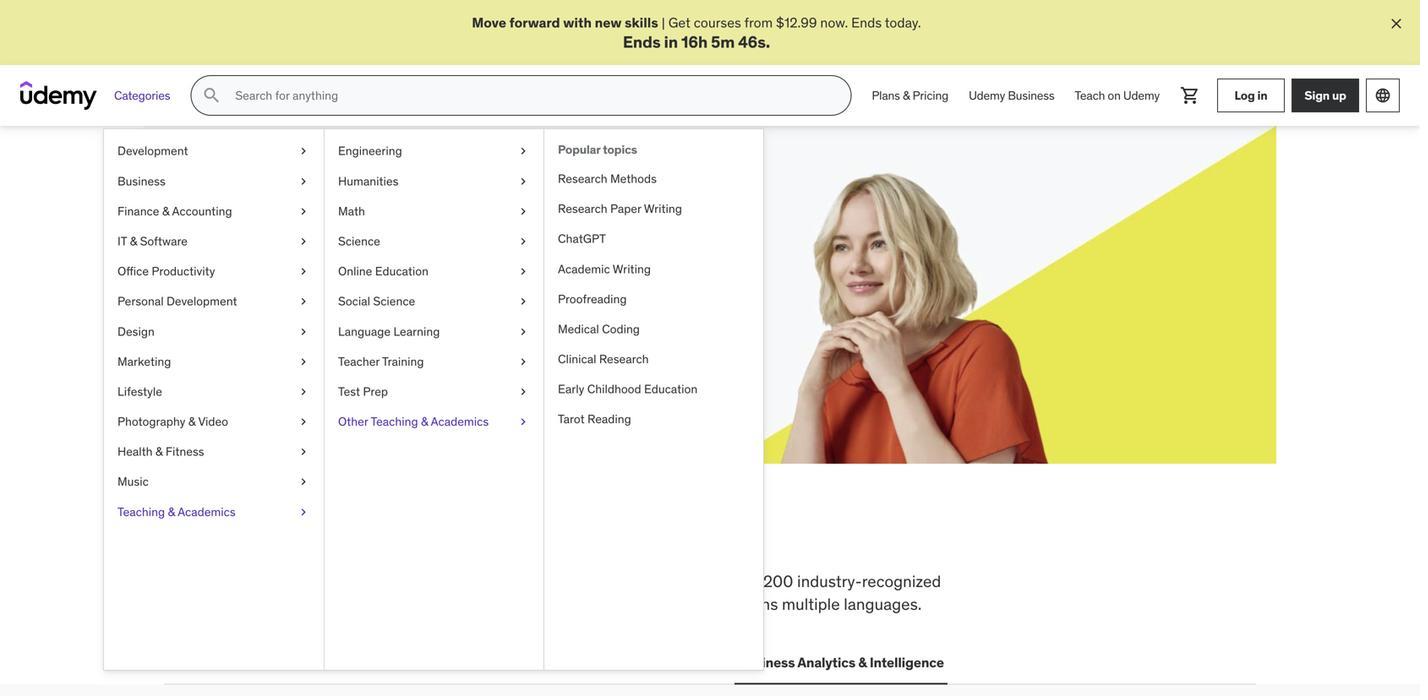 Task type: describe. For each thing, give the bounding box(es) containing it.
data science button
[[511, 643, 600, 683]]

& for software
[[130, 234, 137, 249]]

in inside move forward with new skills | get courses from $12.99 now. ends today. ends in 16h 5m 45s .
[[664, 32, 678, 52]]

udemy image
[[20, 81, 97, 110]]

photography & video link
[[104, 407, 324, 437]]

teacher training
[[338, 354, 424, 369]]

science link
[[325, 227, 544, 257]]

close image
[[1388, 15, 1405, 32]]

test
[[338, 384, 360, 399]]

0 vertical spatial development
[[118, 143, 188, 159]]

academic writing link
[[544, 254, 763, 284]]

1 udemy from the left
[[969, 88, 1005, 103]]

xsmall image for office productivity
[[297, 263, 310, 280]]

you
[[378, 516, 438, 560]]

on
[[1108, 88, 1121, 103]]

languages.
[[844, 594, 922, 614]]

xsmall image for marketing
[[297, 354, 310, 370]]

0 horizontal spatial your
[[274, 242, 300, 259]]

humanities
[[338, 174, 398, 189]]

online education link
[[325, 257, 544, 287]]

music
[[118, 474, 149, 490]]

pricing
[[913, 88, 949, 103]]

development for web
[[199, 654, 283, 671]]

social science
[[338, 294, 415, 309]]

test prep link
[[325, 377, 544, 407]]

& for pricing
[[903, 88, 910, 103]]

xsmall image for finance & accounting
[[297, 203, 310, 220]]

rounded
[[452, 594, 512, 614]]

teaching & academics
[[118, 505, 236, 520]]

xsmall image for teacher training
[[517, 354, 530, 370]]

0 vertical spatial science
[[338, 234, 380, 249]]

xsmall image for business
[[297, 173, 310, 190]]

0 vertical spatial education
[[375, 264, 429, 279]]

medical
[[558, 322, 599, 337]]

web development
[[167, 654, 283, 671]]

xsmall image for test prep
[[517, 384, 530, 400]]

xsmall image for development
[[297, 143, 310, 160]]

it & software
[[118, 234, 188, 249]]

supports
[[349, 594, 413, 614]]

move forward with new skills | get courses from $12.99 now. ends today. ends in 16h 5m 45s .
[[472, 14, 921, 52]]

analytics
[[798, 654, 856, 671]]

1 vertical spatial skills
[[280, 516, 371, 560]]

with inside move forward with new skills | get courses from $12.99 now. ends today. ends in 16h 5m 45s .
[[563, 14, 592, 31]]

teacher
[[338, 354, 380, 369]]

for for your
[[443, 242, 459, 259]]

all the skills you need in one place
[[164, 516, 727, 560]]

language
[[338, 324, 391, 339]]

0 horizontal spatial in
[[532, 516, 565, 560]]

leadership
[[424, 654, 494, 671]]

science for social
[[373, 294, 415, 309]]

1 horizontal spatial ends
[[851, 14, 882, 31]]

forward
[[509, 14, 560, 31]]

office
[[118, 264, 149, 279]]

0 vertical spatial writing
[[644, 201, 682, 216]]

intelligence
[[870, 654, 944, 671]]

categories button
[[104, 75, 180, 116]]

place
[[638, 516, 727, 560]]

it for it certifications
[[304, 654, 315, 671]]

it & software link
[[104, 227, 324, 257]]

future
[[416, 200, 499, 235]]

the
[[220, 516, 274, 560]]

early childhood education link
[[544, 375, 763, 405]]

over
[[729, 572, 759, 592]]

& down test prep link
[[421, 414, 428, 429]]

finance & accounting
[[118, 204, 232, 219]]

course
[[399, 242, 440, 259]]

proofreading
[[558, 292, 627, 307]]

xsmall image for language learning
[[517, 324, 530, 340]]

& for fitness
[[155, 444, 163, 460]]

research for research methods
[[558, 171, 608, 186]]

training
[[382, 354, 424, 369]]

1 vertical spatial teaching
[[118, 505, 165, 520]]

tarot reading
[[558, 412, 631, 427]]

submit search image
[[201, 86, 222, 106]]

popular topics
[[558, 142, 637, 157]]

& for video
[[188, 414, 196, 429]]

our
[[265, 594, 289, 614]]

academic
[[558, 261, 610, 277]]

teacher training link
[[325, 347, 544, 377]]

skills
[[225, 200, 301, 235]]

software
[[140, 234, 188, 249]]

online
[[338, 264, 372, 279]]

office productivity link
[[104, 257, 324, 287]]

xsmall image for social science
[[517, 293, 530, 310]]

education inside other teaching & academics "element"
[[644, 382, 698, 397]]

business analytics & intelligence button
[[734, 643, 948, 683]]

data science
[[514, 654, 597, 671]]

chatgpt link
[[544, 224, 763, 254]]

math link
[[325, 196, 544, 227]]

health
[[118, 444, 153, 460]]

personal development
[[118, 294, 237, 309]]

other
[[338, 414, 368, 429]]

academic writing
[[558, 261, 651, 277]]

spans
[[736, 594, 778, 614]]

medical coding
[[558, 322, 640, 337]]

design
[[118, 324, 155, 339]]

udemy business link
[[959, 75, 1065, 116]]

with inside 'skills for your future expand your potential with a course for as little as $12.99. sale ends today.'
[[360, 242, 385, 259]]

0 vertical spatial your
[[350, 200, 411, 235]]

tarot reading link
[[544, 405, 763, 435]]

tarot
[[558, 412, 585, 427]]

xsmall image for science
[[517, 233, 530, 250]]

research for research paper writing
[[558, 201, 608, 216]]

and
[[705, 594, 732, 614]]

professional
[[516, 594, 603, 614]]

online education
[[338, 264, 429, 279]]

get
[[668, 14, 691, 31]]

categories
[[114, 88, 170, 103]]

xsmall image for design
[[297, 324, 310, 340]]

sale
[[272, 260, 298, 278]]



Task type: locate. For each thing, give the bounding box(es) containing it.
lifestyle
[[118, 384, 162, 399]]

development
[[118, 143, 188, 159], [167, 294, 237, 309], [199, 654, 283, 671]]

today. inside 'skills for your future expand your potential with a course for as little as $12.99. sale ends today.'
[[334, 260, 370, 278]]

xsmall image inside lifestyle link
[[297, 384, 310, 400]]

teach
[[1075, 88, 1105, 103]]

paper
[[610, 201, 641, 216]]

coding
[[602, 322, 640, 337]]

early
[[558, 382, 584, 397]]

business inside button
[[738, 654, 795, 671]]

a
[[388, 242, 396, 259]]

1 vertical spatial education
[[644, 382, 698, 397]]

productivity
[[152, 264, 215, 279]]

1 vertical spatial business
[[118, 174, 166, 189]]

2 udemy from the left
[[1123, 88, 1160, 103]]

topics,
[[488, 572, 536, 592]]

marketing link
[[104, 347, 324, 377]]

ends
[[302, 260, 331, 278]]

business up 'finance'
[[118, 174, 166, 189]]

xsmall image for engineering
[[517, 143, 530, 160]]

it inside button
[[304, 654, 315, 671]]

for inside covering critical workplace skills to technical topics, including prep content for over 200 industry-recognized certifications, our catalog supports well-rounded professional development and spans multiple languages.
[[705, 572, 725, 592]]

xsmall image inside test prep link
[[517, 384, 530, 400]]

research up chatgpt
[[558, 201, 608, 216]]

science right data on the bottom left of the page
[[547, 654, 597, 671]]

plans
[[872, 88, 900, 103]]

xsmall image for music
[[297, 474, 310, 491]]

xsmall image inside social science link
[[517, 293, 530, 310]]

certifications
[[318, 654, 404, 671]]

& right analytics
[[858, 654, 867, 671]]

learning
[[393, 324, 440, 339]]

design link
[[104, 317, 324, 347]]

& left "video"
[[188, 414, 196, 429]]

business left "teach"
[[1008, 88, 1055, 103]]

covering critical workplace skills to technical topics, including prep content for over 200 industry-recognized certifications, our catalog supports well-rounded professional development and spans multiple languages.
[[164, 572, 941, 614]]

& down music 'link'
[[168, 505, 175, 520]]

xsmall image inside marketing link
[[297, 354, 310, 370]]

log in
[[1235, 88, 1268, 103]]

&
[[903, 88, 910, 103], [162, 204, 169, 219], [130, 234, 137, 249], [188, 414, 196, 429], [421, 414, 428, 429], [155, 444, 163, 460], [168, 505, 175, 520], [858, 654, 867, 671]]

shopping cart with 0 items image
[[1180, 86, 1200, 106]]

& inside button
[[858, 654, 867, 671]]

udemy business
[[969, 88, 1055, 103]]

16h 5m 45s
[[682, 32, 766, 52]]

xsmall image inside language learning link
[[517, 324, 530, 340]]

math
[[338, 204, 365, 219]]

methods
[[610, 171, 657, 186]]

it certifications
[[304, 654, 404, 671]]

it left certifications
[[304, 654, 315, 671]]

popular
[[558, 142, 600, 157]]

research down popular
[[558, 171, 608, 186]]

0 vertical spatial research
[[558, 171, 608, 186]]

science up online at the top left
[[338, 234, 380, 249]]

marketing
[[118, 354, 171, 369]]

xsmall image inside other teaching & academics link
[[517, 414, 530, 430]]

1 vertical spatial writing
[[613, 261, 651, 277]]

today. right now.
[[885, 14, 921, 31]]

0 vertical spatial today.
[[885, 14, 921, 31]]

recognized
[[862, 572, 941, 592]]

& right health
[[155, 444, 163, 460]]

1 horizontal spatial as
[[510, 242, 524, 259]]

multiple
[[782, 594, 840, 614]]

skills up the supports
[[362, 572, 398, 592]]

xsmall image for personal development
[[297, 293, 310, 310]]

catalog
[[292, 594, 346, 614]]

0 horizontal spatial business
[[118, 174, 166, 189]]

research methods
[[558, 171, 657, 186]]

1 vertical spatial it
[[304, 654, 315, 671]]

0 vertical spatial teaching
[[371, 414, 418, 429]]

finance
[[118, 204, 159, 219]]

clinical research link
[[544, 345, 763, 375]]

with left the a
[[360, 242, 385, 259]]

today.
[[885, 14, 921, 31], [334, 260, 370, 278]]

with left new
[[563, 14, 592, 31]]

education down the a
[[375, 264, 429, 279]]

|
[[662, 14, 665, 31]]

& right plans
[[903, 88, 910, 103]]

development down office productivity link
[[167, 294, 237, 309]]

0 horizontal spatial teaching
[[118, 505, 165, 520]]

childhood
[[587, 382, 641, 397]]

development for personal
[[167, 294, 237, 309]]

xsmall image inside music 'link'
[[297, 474, 310, 491]]

early childhood education
[[558, 382, 698, 397]]

xsmall image
[[297, 143, 310, 160], [297, 173, 310, 190], [297, 203, 310, 220], [517, 203, 530, 220], [517, 324, 530, 340], [297, 354, 310, 370], [297, 384, 310, 400], [517, 414, 530, 430], [297, 474, 310, 491]]

xsmall image for online education
[[517, 263, 530, 280]]

0 horizontal spatial it
[[118, 234, 127, 249]]

udemy right on
[[1123, 88, 1160, 103]]

1 vertical spatial science
[[373, 294, 415, 309]]

0 vertical spatial for
[[306, 200, 345, 235]]

your up sale
[[274, 242, 300, 259]]

in down |
[[664, 32, 678, 52]]

xsmall image for other teaching & academics
[[517, 414, 530, 430]]

& for academics
[[168, 505, 175, 520]]

research down coding
[[599, 352, 649, 367]]

xsmall image inside the photography & video link
[[297, 414, 310, 430]]

2 vertical spatial business
[[738, 654, 795, 671]]

2 vertical spatial in
[[532, 516, 565, 560]]

1 horizontal spatial with
[[563, 14, 592, 31]]

log in link
[[1217, 79, 1285, 113]]

log
[[1235, 88, 1255, 103]]

1 horizontal spatial udemy
[[1123, 88, 1160, 103]]

1 vertical spatial academics
[[178, 505, 236, 520]]

xsmall image for health & fitness
[[297, 444, 310, 460]]

xsmall image inside office productivity link
[[297, 263, 310, 280]]

communication button
[[614, 643, 721, 683]]

academics down test prep link
[[431, 414, 489, 429]]

1 horizontal spatial academics
[[431, 414, 489, 429]]

science inside button
[[547, 654, 597, 671]]

as left the little
[[463, 242, 476, 259]]

0 horizontal spatial udemy
[[969, 88, 1005, 103]]

1 vertical spatial in
[[1257, 88, 1268, 103]]

leadership button
[[421, 643, 497, 683]]

your up the a
[[350, 200, 411, 235]]

sign up link
[[1292, 79, 1359, 113]]

.
[[766, 32, 770, 52]]

it up office
[[118, 234, 127, 249]]

one
[[571, 516, 632, 560]]

0 horizontal spatial ends
[[623, 32, 661, 52]]

education
[[375, 264, 429, 279], [644, 382, 698, 397]]

0 horizontal spatial academics
[[178, 505, 236, 520]]

& for accounting
[[162, 204, 169, 219]]

1 horizontal spatial today.
[[885, 14, 921, 31]]

Search for anything text field
[[232, 81, 830, 110]]

development link
[[104, 136, 324, 166]]

medical coding link
[[544, 314, 763, 345]]

personal
[[118, 294, 164, 309]]

1 vertical spatial your
[[274, 242, 300, 259]]

for right course
[[443, 242, 459, 259]]

with
[[563, 14, 592, 31], [360, 242, 385, 259]]

proofreading link
[[544, 284, 763, 314]]

1 horizontal spatial in
[[664, 32, 678, 52]]

1 horizontal spatial your
[[350, 200, 411, 235]]

xsmall image inside teaching & academics link
[[297, 504, 310, 521]]

xsmall image inside business link
[[297, 173, 310, 190]]

0 horizontal spatial with
[[360, 242, 385, 259]]

engineering link
[[325, 136, 544, 166]]

2 horizontal spatial business
[[1008, 88, 1055, 103]]

0 horizontal spatial for
[[306, 200, 345, 235]]

development inside button
[[199, 654, 283, 671]]

covering
[[164, 572, 228, 592]]

teaching down music at the left of the page
[[118, 505, 165, 520]]

0 vertical spatial business
[[1008, 88, 1055, 103]]

workplace
[[284, 572, 358, 592]]

xsmall image inside health & fitness link
[[297, 444, 310, 460]]

skills for your future expand your potential with a course for as little as $12.99. sale ends today.
[[225, 200, 524, 278]]

xsmall image inside the 'design' link
[[297, 324, 310, 340]]

today. down potential
[[334, 260, 370, 278]]

business analytics & intelligence
[[738, 654, 944, 671]]

prep
[[609, 572, 642, 592]]

2 horizontal spatial for
[[705, 572, 725, 592]]

research paper writing link
[[544, 194, 763, 224]]

1 vertical spatial with
[[360, 242, 385, 259]]

1 horizontal spatial it
[[304, 654, 315, 671]]

2 vertical spatial research
[[599, 352, 649, 367]]

other teaching & academics element
[[544, 130, 763, 671]]

in up including
[[532, 516, 565, 560]]

1 vertical spatial research
[[558, 201, 608, 216]]

now.
[[820, 14, 848, 31]]

academics down music 'link'
[[178, 505, 236, 520]]

2 vertical spatial science
[[547, 654, 597, 671]]

xsmall image for lifestyle
[[297, 384, 310, 400]]

1 vertical spatial for
[[443, 242, 459, 259]]

2 vertical spatial development
[[199, 654, 283, 671]]

choose a language image
[[1375, 87, 1391, 104]]

humanities link
[[325, 166, 544, 196]]

in right the "log"
[[1257, 88, 1268, 103]]

new
[[595, 14, 622, 31]]

writing down research methods link
[[644, 201, 682, 216]]

xsmall image for math
[[517, 203, 530, 220]]

skills up the workplace
[[280, 516, 371, 560]]

for up and
[[705, 572, 725, 592]]

& right 'finance'
[[162, 204, 169, 219]]

& up office
[[130, 234, 137, 249]]

other teaching & academics link
[[325, 407, 544, 437]]

development down categories dropdown button at top
[[118, 143, 188, 159]]

xsmall image for teaching & academics
[[297, 504, 310, 521]]

xsmall image inside engineering link
[[517, 143, 530, 160]]

xsmall image inside "online education" link
[[517, 263, 530, 280]]

research paper writing
[[558, 201, 682, 216]]

science up language learning
[[373, 294, 415, 309]]

xsmall image inside science link
[[517, 233, 530, 250]]

2 horizontal spatial in
[[1257, 88, 1268, 103]]

other teaching & academics
[[338, 414, 489, 429]]

video
[[198, 414, 228, 429]]

business for business
[[118, 174, 166, 189]]

for up potential
[[306, 200, 345, 235]]

0 vertical spatial with
[[563, 14, 592, 31]]

teaching down prep
[[371, 414, 418, 429]]

writing down chatgpt link
[[613, 261, 651, 277]]

health & fitness link
[[104, 437, 324, 467]]

1 horizontal spatial business
[[738, 654, 795, 671]]

reading
[[588, 412, 631, 427]]

xsmall image for it & software
[[297, 233, 310, 250]]

1 horizontal spatial teaching
[[371, 414, 418, 429]]

business down spans
[[738, 654, 795, 671]]

1 as from the left
[[463, 242, 476, 259]]

udemy right pricing
[[969, 88, 1005, 103]]

$12.99
[[776, 14, 817, 31]]

skills left |
[[625, 14, 658, 31]]

today. inside move forward with new skills | get courses from $12.99 now. ends today. ends in 16h 5m 45s .
[[885, 14, 921, 31]]

development
[[607, 594, 701, 614]]

1 horizontal spatial education
[[644, 382, 698, 397]]

1 vertical spatial development
[[167, 294, 237, 309]]

lifestyle link
[[104, 377, 324, 407]]

0 vertical spatial academics
[[431, 414, 489, 429]]

xsmall image inside development link
[[297, 143, 310, 160]]

2 vertical spatial for
[[705, 572, 725, 592]]

science
[[338, 234, 380, 249], [373, 294, 415, 309], [547, 654, 597, 671]]

plans & pricing
[[872, 88, 949, 103]]

$12.99.
[[225, 260, 269, 278]]

science for data
[[547, 654, 597, 671]]

fitness
[[166, 444, 204, 460]]

communication
[[617, 654, 718, 671]]

0 horizontal spatial today.
[[334, 260, 370, 278]]

development right the web
[[199, 654, 283, 671]]

xsmall image for photography & video
[[297, 414, 310, 430]]

skills inside move forward with new skills | get courses from $12.99 now. ends today. ends in 16h 5m 45s .
[[625, 14, 658, 31]]

including
[[540, 572, 605, 592]]

it for it & software
[[118, 234, 127, 249]]

sign
[[1305, 88, 1330, 103]]

xsmall image inside teacher training link
[[517, 354, 530, 370]]

1 horizontal spatial for
[[443, 242, 459, 259]]

xsmall image for humanities
[[517, 173, 530, 190]]

as right the little
[[510, 242, 524, 259]]

education down clinical research link
[[644, 382, 698, 397]]

xsmall image inside humanities link
[[517, 173, 530, 190]]

xsmall image inside personal development link
[[297, 293, 310, 310]]

2 as from the left
[[510, 242, 524, 259]]

little
[[480, 242, 507, 259]]

business for business analytics & intelligence
[[738, 654, 795, 671]]

music link
[[104, 467, 324, 497]]

teaching & academics link
[[104, 497, 324, 527]]

0 vertical spatial skills
[[625, 14, 658, 31]]

xsmall image
[[517, 143, 530, 160], [517, 173, 530, 190], [297, 233, 310, 250], [517, 233, 530, 250], [297, 263, 310, 280], [517, 263, 530, 280], [297, 293, 310, 310], [517, 293, 530, 310], [297, 324, 310, 340], [517, 354, 530, 370], [517, 384, 530, 400], [297, 414, 310, 430], [297, 444, 310, 460], [297, 504, 310, 521]]

xsmall image inside it & software link
[[297, 233, 310, 250]]

1 vertical spatial today.
[[334, 260, 370, 278]]

udemy
[[969, 88, 1005, 103], [1123, 88, 1160, 103]]

0 vertical spatial in
[[664, 32, 678, 52]]

accounting
[[172, 204, 232, 219]]

it
[[118, 234, 127, 249], [304, 654, 315, 671]]

xsmall image inside math link
[[517, 203, 530, 220]]

xsmall image inside finance & accounting link
[[297, 203, 310, 220]]

0 horizontal spatial as
[[463, 242, 476, 259]]

skills inside covering critical workplace skills to technical topics, including prep content for over 200 industry-recognized certifications, our catalog supports well-rounded professional development and spans multiple languages.
[[362, 572, 398, 592]]

for for workplace
[[705, 572, 725, 592]]

0 vertical spatial it
[[118, 234, 127, 249]]

2 vertical spatial skills
[[362, 572, 398, 592]]

0 horizontal spatial education
[[375, 264, 429, 279]]

your
[[350, 200, 411, 235], [274, 242, 300, 259]]



Task type: vqa. For each thing, say whether or not it's contained in the screenshot.
30-
no



